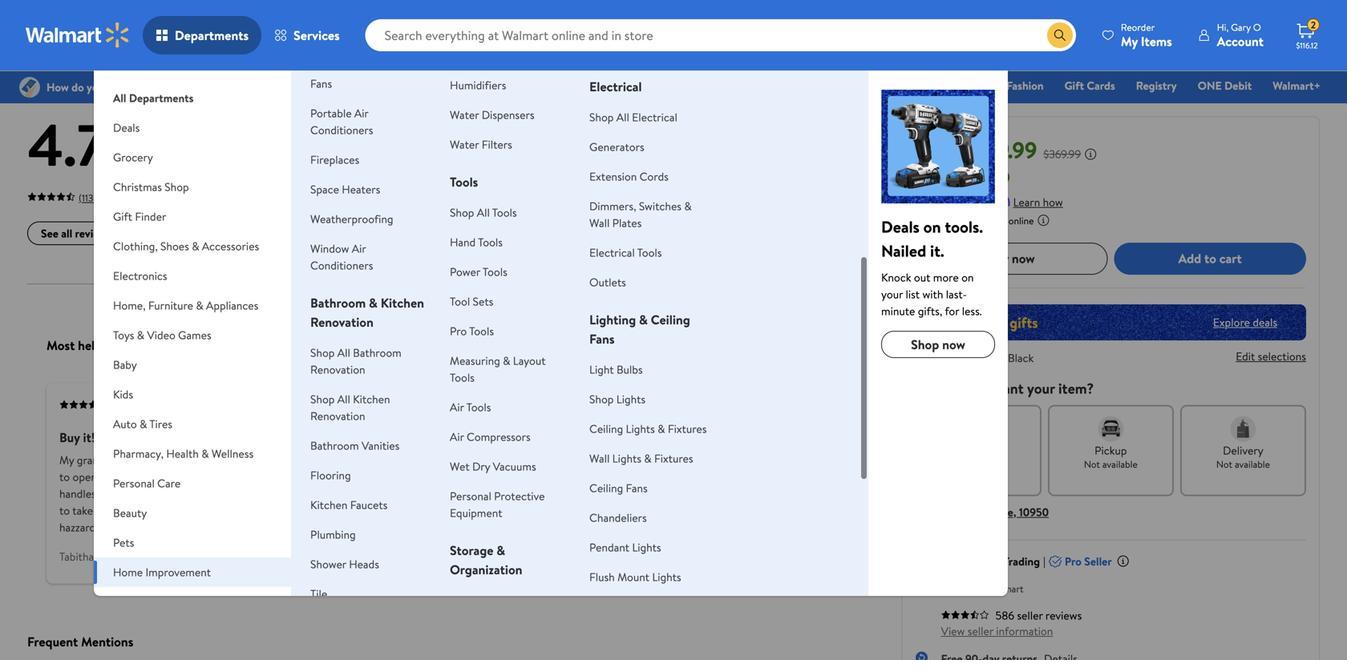 Task type: locate. For each thing, give the bounding box(es) containing it.
kitchen inside bathroom & kitchen renovation
[[381, 294, 424, 312]]

door.
[[118, 470, 143, 485]]

electronics for electronics link
[[817, 78, 871, 93]]

vacuums
[[493, 459, 536, 475]]

0 vertical spatial grocery
[[523, 78, 562, 93]]

to down researching
[[833, 503, 843, 519]]

grocery
[[523, 78, 562, 93], [113, 150, 153, 165]]

fun truck but not well built my 2 year old absolutely loved this chevy truck! he drove every chance he had for a whole month! then the drive motor on the wheels went out and he was so disappointed.  i started researching and that seems to be a common problem with it so we decided to return.
[[529, 429, 846, 536]]

1 water from the top
[[450, 107, 479, 123]]

all down customer reviews & ratings
[[113, 90, 126, 106]]

not down intent image for delivery at the right
[[1217, 458, 1233, 471]]

0 vertical spatial storage
[[450, 542, 494, 560]]

deals up nailed
[[881, 216, 920, 238]]

with up gifts, at the top of the page
[[923, 287, 943, 302]]

actual
[[916, 350, 947, 366]]

renovation
[[310, 314, 374, 331], [310, 362, 365, 378], [310, 409, 365, 424]]

1 horizontal spatial product group
[[672, 0, 863, 32]]

personal inside "personal protective equipment"
[[450, 489, 491, 504]]

3
[[460, 152, 466, 167]]

1 horizontal spatial get
[[267, 503, 284, 519]]

1 vertical spatial kitchen
[[353, 392, 390, 407]]

2 for 2 stars
[[460, 169, 466, 185]]

tools down measuring
[[450, 370, 475, 386]]

reorder my items
[[1121, 20, 1172, 50]]

0 horizontal spatial most
[[47, 337, 75, 355]]

so right was on the left of page
[[665, 487, 676, 502]]

1 horizontal spatial it.
[[930, 240, 944, 262]]

compressors
[[467, 429, 531, 445]]

2 conditioners from the top
[[310, 258, 373, 273]]

2 vertical spatial kitchen
[[310, 498, 348, 513]]

insane
[[235, 487, 266, 502]]

progress bar for 21
[[511, 176, 852, 179]]

home, furniture & appliances
[[113, 298, 258, 314]]

2 helpful from the left
[[547, 337, 587, 355]]

conditioners for window
[[310, 258, 373, 273]]

conditioners down portable
[[310, 122, 373, 138]]

shop all bathroom renovation
[[310, 345, 402, 378]]

wall down dimmers,
[[590, 215, 610, 231]]

home for home improvement
[[113, 565, 143, 581]]

your inside deals on tools. nailed it. knock out more on your list with last- minute gifts, for less.
[[881, 287, 903, 302]]

tabitha
[[59, 550, 94, 565]]

beauty button
[[94, 499, 291, 529]]

1 vertical spatial renovation
[[310, 362, 365, 378]]

1 horizontal spatial purchase
[[619, 398, 657, 412]]

air inside window air conditioners
[[352, 241, 366, 257]]

of down we
[[340, 503, 350, 519]]

to left see
[[141, 487, 151, 502]]

bathroom inside bathroom & kitchen renovation
[[310, 294, 366, 312]]

all down bathroom & kitchen renovation
[[337, 345, 350, 361]]

had
[[581, 470, 598, 485], [362, 487, 379, 502]]

registry link
[[1129, 77, 1184, 94]]

3+ day shipping up deals link
[[461, 9, 526, 23]]

out up awkward at the bottom
[[287, 470, 304, 485]]

electronics inside dropdown button
[[113, 268, 167, 284]]

now inside shop now link
[[942, 336, 966, 354]]

conditioners
[[310, 122, 373, 138], [310, 258, 373, 273]]

3 progress bar from the top
[[511, 176, 852, 179]]

day
[[261, 9, 275, 23], [475, 9, 489, 23]]

loved
[[648, 453, 674, 469]]

departments inside dropdown button
[[175, 26, 249, 44]]

gift inside dropdown button
[[113, 209, 132, 225]]

0 vertical spatial grandson
[[77, 453, 122, 469]]

2 vertical spatial 2
[[546, 453, 552, 469]]

not down intent image for pickup
[[1084, 458, 1100, 471]]

tool
[[450, 294, 470, 310]]

$189.99
[[966, 134, 1037, 166]]

edit selections
[[1236, 349, 1306, 365]]

storage
[[450, 542, 494, 560], [488, 593, 526, 609]]

my up chance
[[529, 453, 544, 469]]

2 horizontal spatial on
[[962, 270, 974, 286]]

& down window air conditioners link
[[369, 294, 378, 312]]

for down the absolutely
[[601, 470, 615, 485]]

1 horizontal spatial are
[[217, 487, 233, 502]]

0 horizontal spatial 3+
[[248, 9, 258, 23]]

1 horizontal spatial grandson
[[163, 470, 208, 485]]

gift left cards on the top right of the page
[[1065, 78, 1084, 93]]

1 vertical spatial water
[[450, 137, 479, 152]]

2 shipping from the left
[[491, 9, 526, 23]]

toys
[[113, 328, 134, 343]]

get up 'insane'
[[237, 470, 253, 485]]

1 most from the left
[[47, 337, 75, 355]]

ceiling inside lighting & ceiling fans
[[651, 311, 690, 329]]

that
[[549, 503, 569, 519], [197, 520, 217, 536]]

wheels
[[529, 487, 562, 502]]

stars up 4 stars at left
[[469, 116, 492, 132]]

shop down 1
[[450, 205, 474, 221]]

monroe, 10950 button
[[975, 505, 1049, 520]]

star
[[466, 187, 485, 203]]

heaters
[[342, 182, 380, 197]]

monroe, 10950
[[975, 505, 1049, 520]]

window air conditioners link
[[310, 241, 373, 273]]

2 verified purchase from the left
[[583, 398, 657, 412]]

personal inside dropdown button
[[113, 476, 155, 492]]

0 horizontal spatial not
[[1084, 458, 1100, 471]]

on up researching
[[800, 470, 812, 485]]

chance
[[529, 470, 563, 485]]

1 horizontal spatial fans
[[590, 330, 615, 348]]

shop for shop all kitchen renovation
[[310, 392, 335, 407]]

product group
[[30, 0, 222, 32], [672, 0, 863, 32]]

5
[[165, 104, 196, 185], [460, 116, 466, 132]]

grandson down the
[[163, 470, 208, 485]]

out up seems
[[591, 487, 608, 502]]

& right shoes
[[192, 239, 199, 254]]

2 vertical spatial on
[[800, 470, 812, 485]]

0 vertical spatial had
[[581, 470, 598, 485]]

1 day from the left
[[261, 9, 275, 23]]

ceiling right lighting
[[651, 311, 690, 329]]

it down started
[[752, 503, 759, 519]]

bathroom for &
[[310, 294, 366, 312]]

1 conditioners from the top
[[310, 122, 373, 138]]

kitchen down shop all bathroom renovation link
[[353, 392, 390, 407]]

0 vertical spatial on
[[924, 216, 941, 238]]

my left items
[[1121, 32, 1138, 50]]

2 water from the top
[[450, 137, 479, 152]]

home inside dropdown button
[[113, 565, 143, 581]]

1 vertical spatial home
[[113, 565, 143, 581]]

add
[[1179, 250, 1202, 268]]

with inside deals on tools. nailed it. knock out more on your list with last- minute gifts, for less.
[[923, 287, 943, 302]]

shop down grocery dropdown button
[[165, 179, 189, 195]]

0 horizontal spatial are
[[99, 487, 114, 502]]

handles
[[340, 453, 376, 469], [59, 487, 96, 502]]

0 vertical spatial it.
[[930, 240, 944, 262]]

1 vertical spatial 21
[[1000, 458, 1008, 471]]

2 product group from the left
[[672, 0, 863, 32]]

garage
[[450, 593, 485, 609]]

2 horizontal spatial a
[[632, 503, 637, 519]]

grocery inside grocery dropdown button
[[113, 150, 153, 165]]

1 product group from the left
[[30, 0, 222, 32]]

electronics for electronics dropdown button
[[113, 268, 167, 284]]

0 horizontal spatial 2
[[460, 169, 466, 185]]

could
[[238, 503, 265, 519]]

seller right "586"
[[1017, 608, 1043, 624]]

legal information image
[[1037, 214, 1050, 227]]

conditioners for portable
[[310, 122, 373, 138]]

not inside 'pickup not available'
[[1084, 458, 1100, 471]]

storage up organization
[[450, 542, 494, 560]]

renovation inside bathroom & kitchen renovation
[[310, 314, 374, 331]]

1 helpful from the left
[[78, 337, 117, 355]]

in down awkward at the bottom
[[286, 503, 295, 519]]

so left we
[[762, 503, 773, 519]]

bathroom down bathroom & kitchen renovation
[[353, 345, 402, 361]]

on inside fun truck but not well built my 2 year old absolutely loved this chevy truck! he drove every chance he had for a whole month! then the drive motor on the wheels went out and he was so disappointed.  i started researching and that seems to be a common problem with it so we decided to return.
[[800, 470, 812, 485]]

& right health at the left bottom of page
[[201, 446, 209, 462]]

0 vertical spatial deals
[[476, 78, 502, 93]]

available inside delivery not available
[[1235, 458, 1270, 471]]

reviews right "586"
[[1046, 608, 1082, 624]]

1 vertical spatial fixtures
[[654, 451, 693, 467]]

1 progress bar from the top
[[511, 123, 852, 126]]

grocery for grocery
[[113, 150, 153, 165]]

all for electrical
[[617, 109, 629, 125]]

1 horizontal spatial reviews
[[114, 59, 176, 86]]

3+ day shipping
[[248, 9, 312, 23], [461, 9, 526, 23]]

0 horizontal spatial purchase
[[149, 398, 187, 412]]

renovation inside shop all kitchen renovation
[[310, 409, 365, 424]]

0 vertical spatial 2
[[1311, 18, 1316, 32]]

most
[[47, 337, 75, 355], [516, 337, 544, 355]]

1 not from the left
[[1084, 458, 1100, 471]]

it. inside deals on tools. nailed it. knock out more on your list with last- minute gifts, for less.
[[930, 240, 944, 262]]

2 horizontal spatial fans
[[626, 481, 648, 496]]

lights for shop
[[617, 392, 646, 407]]

0 horizontal spatial your
[[881, 287, 903, 302]]

had right we
[[362, 487, 379, 502]]

shop down gifts, at the top of the page
[[911, 336, 939, 354]]

all for bathroom & kitchen renovation
[[337, 345, 350, 361]]

not
[[608, 429, 627, 447]]

kitchen inside shop all kitchen renovation
[[353, 392, 390, 407]]

0 vertical spatial conditioners
[[310, 122, 373, 138]]

0 vertical spatial gift
[[1065, 78, 1084, 93]]

0 vertical spatial fixtures
[[668, 421, 707, 437]]

0 horizontal spatial he
[[223, 503, 235, 519]]

with left is
[[278, 453, 299, 469]]

deals for deals link
[[476, 78, 502, 93]]

buy now button
[[916, 243, 1108, 275]]

& left tires
[[140, 417, 147, 432]]

shoes
[[160, 239, 189, 254]]

buy inside "button"
[[988, 250, 1009, 268]]

1 horizontal spatial handles
[[340, 453, 376, 469]]

the right open
[[99, 470, 116, 485]]

0 horizontal spatial day
[[261, 9, 275, 23]]

0 vertical spatial water
[[450, 107, 479, 123]]

2 are from the left
[[217, 487, 233, 502]]

negative
[[590, 337, 638, 355]]

electrical for electrical
[[590, 78, 642, 95]]

renovation up bathroom vanities
[[310, 409, 365, 424]]

0 vertical spatial for
[[945, 304, 959, 319]]

0 vertical spatial bathroom
[[310, 294, 366, 312]]

hand
[[450, 235, 476, 250]]

2 up $116.12
[[1311, 18, 1316, 32]]

kitchen faucets link
[[310, 498, 388, 513]]

to left the take
[[59, 503, 70, 519]]

pro for pro tools
[[450, 324, 467, 339]]

auto & tires
[[113, 417, 172, 432]]

1 verified from the left
[[114, 398, 147, 412]]

2 most from the left
[[516, 337, 544, 355]]

absolutely
[[596, 453, 645, 469]]

see all reviews link
[[27, 222, 125, 245]]

& down departments dropdown button
[[181, 59, 194, 86]]

1 horizontal spatial grocery
[[523, 78, 562, 93]]

shop inside shop all kitchen renovation
[[310, 392, 335, 407]]

1 vertical spatial in
[[286, 503, 295, 519]]

departments up the ratings
[[175, 26, 249, 44]]

0 horizontal spatial grandson
[[77, 453, 122, 469]]

shop down light
[[590, 392, 614, 407]]

1 vertical spatial had
[[362, 487, 379, 502]]

fans down lighting
[[590, 330, 615, 348]]

a right be
[[632, 503, 637, 519]]

0 vertical spatial pro
[[450, 324, 467, 339]]

2 available from the left
[[1235, 458, 1270, 471]]

most for most helpful negative review
[[516, 337, 544, 355]]

tool sets link
[[450, 294, 494, 310]]

2 vertical spatial renovation
[[310, 409, 365, 424]]

reviews for see all reviews
[[75, 226, 112, 241]]

0 vertical spatial fans
[[310, 76, 332, 91]]

not inside delivery not available
[[1217, 458, 1233, 471]]

water
[[450, 107, 479, 123], [450, 137, 479, 152]]

1 horizontal spatial buy
[[988, 250, 1009, 268]]

fans link
[[310, 76, 332, 91]]

he inside buy it!!!! my grandson loves it!!!! the only thing wrong with it is the handles to open the door. my grandson can't get in and out of it. they handles are hard to see and they are insane awkward place. we had to take one of the windows off so he could get in it duke's of hazzard style! lol other than that it runs great and look!!!!!
[[223, 503, 235, 519]]

0 horizontal spatial for
[[601, 470, 615, 485]]

loves
[[124, 453, 149, 469]]

1 vertical spatial pro
[[1065, 554, 1082, 570]]

wellness
[[212, 446, 254, 462]]

kitchen up look!!!!!
[[310, 498, 348, 513]]

1 horizontal spatial not
[[1217, 458, 1233, 471]]

1 horizontal spatial most
[[516, 337, 544, 355]]

selections
[[1258, 349, 1306, 365]]

:
[[977, 350, 980, 366]]

1 horizontal spatial deals
[[476, 78, 502, 93]]

it
[[302, 453, 308, 469], [298, 503, 304, 519], [752, 503, 759, 519], [220, 520, 227, 536]]

1 horizontal spatial gift
[[1065, 78, 1084, 93]]

wall inside dimmers, switches & wall plates
[[590, 215, 610, 231]]

2 vertical spatial reviews
[[1046, 608, 1082, 624]]

it down awkward at the bottom
[[298, 503, 304, 519]]

& right lighting
[[639, 311, 648, 329]]

& left essentials
[[565, 78, 573, 93]]

stars for 4 stars
[[469, 134, 492, 150]]

1 horizontal spatial he
[[566, 470, 578, 485]]

hi,
[[1217, 20, 1229, 34]]

0 horizontal spatial handles
[[59, 487, 96, 502]]

2 progress bar from the top
[[511, 140, 852, 144]]

on up last-
[[962, 270, 974, 286]]

storage inside storage & organization
[[450, 542, 494, 560]]

hand tools link
[[450, 235, 503, 250]]

0 vertical spatial home
[[956, 78, 986, 93]]

departments down customer reviews & ratings
[[129, 90, 194, 106]]

tools down the 3
[[450, 173, 478, 191]]

1 horizontal spatial pro
[[1065, 554, 1082, 570]]

0 horizontal spatial so
[[210, 503, 221, 519]]

but
[[585, 429, 604, 447]]

1 available from the left
[[1103, 458, 1138, 471]]

progress bar
[[511, 123, 852, 126], [511, 140, 852, 144], [511, 176, 852, 179]]

verified
[[114, 398, 147, 412], [583, 398, 617, 412]]

0 vertical spatial your
[[881, 287, 903, 302]]

1 vertical spatial get
[[267, 503, 284, 519]]

lights for pendant
[[632, 540, 661, 556]]

he
[[762, 453, 776, 469]]

positive
[[120, 337, 164, 355]]

personal care
[[113, 476, 181, 492]]

buy inside buy it!!!! my grandson loves it!!!! the only thing wrong with it is the handles to open the door. my grandson can't get in and out of it. they handles are hard to see and they are insane awkward place. we had to take one of the windows off so he could get in it duke's of hazzard style! lol other than that it runs great and look!!!!!
[[59, 429, 80, 447]]

available inside 'pickup not available'
[[1103, 458, 1138, 471]]

organization
[[450, 561, 523, 579]]

renovation up shop all bathroom renovation
[[310, 314, 374, 331]]

walmart image
[[26, 22, 130, 48]]

wrong
[[245, 453, 275, 469]]

purchase up tires
[[149, 398, 187, 412]]

0 horizontal spatial verified purchase
[[114, 398, 187, 412]]

hand tools
[[450, 235, 503, 250]]

grocery up christmas
[[113, 150, 153, 165]]

available down intent image for delivery at the right
[[1235, 458, 1270, 471]]

walmart+
[[1273, 78, 1321, 93]]

helpful up baby on the bottom left of page
[[78, 337, 117, 355]]

21
[[860, 169, 870, 185], [1000, 458, 1008, 471]]

& left layout
[[503, 353, 510, 369]]

for inside fun truck but not well built my 2 year old absolutely loved this chevy truck! he drove every chance he had for a whole month! then the drive motor on the wheels went out and he was so disappointed.  i started researching and that seems to be a common problem with it so we decided to return.
[[601, 470, 615, 485]]

1 horizontal spatial your
[[1027, 379, 1055, 399]]

shop for shop lights
[[590, 392, 614, 407]]

0 vertical spatial he
[[566, 470, 578, 485]]

1 vertical spatial progress bar
[[511, 140, 852, 144]]

your right want
[[1027, 379, 1055, 399]]

it!!!! left the
[[152, 453, 172, 469]]

it. up place.
[[319, 470, 328, 485]]

1 horizontal spatial day
[[475, 9, 489, 23]]

3+ day shipping up services
[[248, 9, 312, 23]]

are up one
[[99, 487, 114, 502]]

home left fashion
[[956, 78, 986, 93]]

renovation inside shop all bathroom renovation
[[310, 362, 365, 378]]

of up christmas shop at the top of page
[[142, 146, 160, 172]]

deals inside dropdown button
[[113, 120, 140, 136]]

gift finder button
[[94, 202, 291, 232]]

1 horizontal spatial 2
[[546, 453, 552, 469]]

open
[[73, 470, 97, 485]]

fans up be
[[626, 481, 648, 496]]

light bulbs link
[[590, 362, 643, 378]]

3 renovation from the top
[[310, 409, 365, 424]]

1 wall from the top
[[590, 215, 610, 231]]

air up wet
[[450, 429, 464, 445]]

bathroom up flooring
[[310, 438, 359, 454]]

& inside measuring & layout tools
[[503, 353, 510, 369]]

1 vertical spatial electronics
[[113, 268, 167, 284]]

available for pickup
[[1103, 458, 1138, 471]]

get up great
[[267, 503, 284, 519]]

fun
[[529, 429, 550, 447]]

1 vertical spatial deals
[[113, 120, 140, 136]]

drove
[[778, 453, 806, 469]]

item?
[[1059, 379, 1094, 399]]

ceiling up be
[[590, 481, 623, 496]]

see
[[154, 487, 171, 502]]

patio
[[113, 595, 138, 610]]

buy it!!!! my grandson loves it!!!! the only thing wrong with it is the handles to open the door. my grandson can't get in and out of it. they handles are hard to see and they are insane awkward place. we had to take one of the windows off so he could get in it duke's of hazzard style! lol other than that it runs great and look!!!!!
[[59, 429, 379, 536]]

deals up water dispensers
[[476, 78, 502, 93]]

renovation for shop all kitchen renovation
[[310, 409, 365, 424]]

all inside shop all bathroom renovation
[[337, 345, 350, 361]]

fixtures up the month!
[[654, 451, 693, 467]]

personal up equipment
[[450, 489, 491, 504]]

deals down all departments
[[113, 120, 140, 136]]

1 vertical spatial that
[[197, 520, 217, 536]]

bathroom down window air conditioners
[[310, 294, 366, 312]]

verified purchase
[[114, 398, 187, 412], [583, 398, 657, 412]]

available for delivery
[[1235, 458, 1270, 471]]

space
[[310, 182, 339, 197]]

1 vertical spatial buy
[[59, 429, 80, 447]]

0 vertical spatial get
[[237, 470, 253, 485]]

your down 'knock'
[[881, 287, 903, 302]]

1 horizontal spatial now
[[1012, 250, 1035, 268]]

2 inside fun truck but not well built my 2 year old absolutely loved this chevy truck! he drove every chance he had for a whole month! then the drive motor on the wheels went out and he was so disappointed.  i started researching and that seems to be a common problem with it so we decided to return.
[[546, 453, 552, 469]]

1 renovation from the top
[[310, 314, 374, 331]]

fixtures for ceiling lights & fixtures
[[668, 421, 707, 437]]

0 horizontal spatial reviews
[[75, 226, 112, 241]]

he down whole
[[630, 487, 642, 502]]

0 horizontal spatial buy
[[59, 429, 80, 447]]

verified purchase up auto & tires
[[114, 398, 187, 412]]

2 horizontal spatial 2
[[1311, 18, 1316, 32]]

with down i
[[729, 503, 750, 519]]

1 horizontal spatial helpful
[[547, 337, 587, 355]]

generators link
[[590, 139, 645, 155]]

1 horizontal spatial for
[[945, 304, 959, 319]]

kids button
[[94, 380, 291, 410]]

1 vertical spatial gift
[[113, 209, 132, 225]]

2 renovation from the top
[[310, 362, 365, 378]]

had inside buy it!!!! my grandson loves it!!!! the only thing wrong with it is the handles to open the door. my grandson can't get in and out of it. they handles are hard to see and they are insane awkward place. we had to take one of the windows off so he could get in it duke's of hazzard style! lol other than that it runs great and look!!!!!
[[362, 487, 379, 502]]

shop inside shop all bathroom renovation
[[310, 345, 335, 361]]

0 vertical spatial now
[[1012, 250, 1035, 268]]

1 horizontal spatial verified purchase
[[583, 398, 657, 412]]

2 not from the left
[[1217, 458, 1233, 471]]

0 vertical spatial departments
[[175, 26, 249, 44]]

2 stars
[[460, 169, 492, 185]]

personal for personal protective equipment
[[450, 489, 491, 504]]

2 purchase from the left
[[619, 398, 657, 412]]

1 horizontal spatial electronics
[[817, 78, 871, 93]]

&
[[181, 59, 194, 86], [565, 78, 573, 93], [684, 198, 692, 214], [192, 239, 199, 254], [369, 294, 378, 312], [196, 298, 203, 314], [639, 311, 648, 329], [137, 328, 144, 343], [503, 353, 510, 369], [140, 417, 147, 432], [658, 421, 665, 437], [201, 446, 209, 462], [644, 451, 652, 467], [497, 542, 505, 560], [141, 595, 148, 610]]

grocery inside grocery & essentials link
[[523, 78, 562, 93]]

out inside deals on tools. nailed it. knock out more on your list with last- minute gifts, for less.
[[914, 270, 931, 286]]

2 3+ from the left
[[461, 9, 472, 23]]

are down can't at bottom left
[[217, 487, 233, 502]]

shop for shop all tools
[[450, 205, 474, 221]]

1 vertical spatial reviews
[[75, 226, 112, 241]]

deals button
[[94, 113, 291, 143]]

1 vertical spatial storage
[[488, 593, 526, 609]]

2 wall from the top
[[590, 451, 610, 467]]

now inside buy now "button"
[[1012, 250, 1035, 268]]

0 horizontal spatial had
[[362, 487, 379, 502]]

purchased
[[964, 214, 1006, 228]]

to left the cart
[[1205, 250, 1217, 268]]

reviews up all departments
[[114, 59, 176, 86]]

a down the absolutely
[[618, 470, 623, 485]]

to inside button
[[1205, 250, 1217, 268]]

1 vertical spatial ceiling
[[590, 421, 623, 437]]

electrical for electrical tools
[[590, 245, 635, 261]]

3.4249 stars out of 5, based on 586 seller reviews element
[[941, 611, 989, 620]]

save
[[939, 169, 960, 185]]

bathroom
[[310, 294, 366, 312], [353, 345, 402, 361], [310, 438, 359, 454]]

2 verified from the left
[[583, 398, 617, 412]]

2 left year
[[546, 453, 552, 469]]

0 horizontal spatial helpful
[[78, 337, 117, 355]]

verified up the but
[[583, 398, 617, 412]]

reviews for 586 seller reviews
[[1046, 608, 1082, 624]]

out up christmas
[[109, 146, 138, 172]]

2
[[1311, 18, 1316, 32], [460, 169, 466, 185], [546, 453, 552, 469]]

christmas shop
[[113, 179, 189, 195]]

1 horizontal spatial shipping
[[491, 9, 526, 23]]



Task type: describe. For each thing, give the bounding box(es) containing it.
& inside bathroom & kitchen renovation
[[369, 294, 378, 312]]

learn more about strikethrough prices image
[[1084, 148, 1097, 161]]

10950
[[1019, 505, 1049, 520]]

2 vertical spatial a
[[632, 503, 637, 519]]

intent image for pickup image
[[1098, 416, 1124, 442]]

all inside shop all kitchen renovation
[[337, 392, 350, 407]]

1 vertical spatial departments
[[129, 90, 194, 106]]

to left open
[[59, 470, 70, 485]]

1 3+ from the left
[[248, 9, 258, 23]]

black
[[1008, 350, 1034, 366]]

it inside fun truck but not well built my 2 year old absolutely loved this chevy truck! he drove every chance he had for a whole month! then the drive motor on the wheels went out and he was so disappointed.  i started researching and that seems to be a common problem with it so we decided to return.
[[752, 503, 759, 519]]

bathroom inside shop all bathroom renovation
[[353, 345, 402, 361]]

it. inside buy it!!!! my grandson loves it!!!! the only thing wrong with it is the handles to open the door. my grandson can't get in and out of it. they handles are hard to see and they are insane awkward place. we had to take one of the windows off so he could get in it duke's of hazzard style! lol other than that it runs great and look!!!!!
[[319, 470, 328, 485]]

gift cards
[[1065, 78, 1115, 93]]

kitchen for bathroom & kitchen renovation
[[381, 294, 424, 312]]

tools up hand tools link at the top
[[492, 205, 517, 221]]

space heaters
[[310, 182, 380, 197]]

stars for 5 stars
[[469, 116, 492, 132]]

affirm image
[[978, 193, 1010, 206]]

2 horizontal spatial he
[[630, 487, 642, 502]]

you save $180.00
[[919, 168, 1010, 186]]

& right patio
[[141, 595, 148, 610]]

shop for shop now
[[911, 336, 939, 354]]

3 stars
[[460, 152, 492, 167]]

color
[[950, 350, 977, 366]]

air compressors link
[[450, 429, 531, 445]]

write a review
[[145, 226, 215, 241]]

1 vertical spatial on
[[962, 270, 974, 286]]

review for most helpful negative review
[[641, 337, 677, 355]]

arrives
[[949, 458, 979, 471]]

how do you want your item?
[[916, 379, 1094, 399]]

dimmers,
[[590, 198, 636, 214]]

Walmart Site-Wide search field
[[365, 19, 1076, 51]]

auto & tires button
[[94, 410, 291, 439]]

hard
[[117, 487, 138, 502]]

tools down sets
[[469, 324, 494, 339]]

0 horizontal spatial fans
[[310, 76, 332, 91]]

tools right the vs
[[466, 400, 491, 415]]

tools right hand
[[478, 235, 503, 250]]

clothing, shoes & accessories button
[[94, 232, 291, 261]]

air compressors
[[450, 429, 531, 445]]

air up air compressors
[[450, 400, 464, 415]]

the
[[174, 453, 192, 469]]

air tools
[[450, 400, 491, 415]]

$180.00
[[966, 168, 1010, 186]]

& inside lighting & ceiling fans
[[639, 311, 648, 329]]

all
[[61, 226, 72, 241]]

and right see
[[173, 487, 191, 502]]

deals inside deals on tools. nailed it. knock out more on your list with last- minute gifts, for less.
[[881, 216, 920, 238]]

so inside buy it!!!! my grandson loves it!!!! the only thing wrong with it is the handles to open the door. my grandson can't get in and out of it. they handles are hard to see and they are insane awkward place. we had to take one of the windows off so he could get in it duke's of hazzard style! lol other than that it runs great and look!!!!!
[[210, 503, 221, 519]]

& inside dropdown button
[[137, 328, 144, 343]]

0 vertical spatial it!!!!
[[83, 429, 107, 447]]

it left is
[[302, 453, 308, 469]]

helpful for negative
[[547, 337, 587, 355]]

& up whole
[[644, 451, 652, 467]]

power
[[450, 264, 480, 280]]

47
[[859, 187, 871, 203]]

personal protective equipment link
[[450, 489, 545, 521]]

1 are from the left
[[99, 487, 114, 502]]

it left runs
[[220, 520, 227, 536]]

gift for gift cards
[[1065, 78, 1084, 93]]

now for buy now
[[1012, 250, 1035, 268]]

most helpful positive review
[[47, 337, 204, 355]]

renovation for bathroom & kitchen renovation
[[310, 314, 374, 331]]

for inside deals on tools. nailed it. knock out more on your list with last- minute gifts, for less.
[[945, 304, 959, 319]]

outlets
[[590, 275, 626, 290]]

i
[[746, 487, 749, 502]]

tools right power
[[483, 264, 507, 280]]

frequent
[[27, 634, 78, 651]]

and up awkward at the bottom
[[267, 470, 284, 485]]

storage & organization
[[450, 542, 523, 579]]

out inside fun truck but not well built my 2 year old absolutely loved this chevy truck! he drove every chance he had for a whole month! then the drive motor on the wheels went out and he was so disappointed.  i started researching and that seems to be a common problem with it so we decided to return.
[[591, 487, 608, 502]]

grocery & essentials link
[[516, 77, 630, 94]]

the right is
[[321, 453, 337, 469]]

sets
[[473, 294, 494, 310]]

bathroom vanities
[[310, 438, 400, 454]]

gift cards link
[[1058, 77, 1123, 94]]

& inside storage & organization
[[497, 542, 505, 560]]

whole
[[626, 470, 655, 485]]

toy shop link
[[885, 77, 943, 94]]

water for water dispensers
[[450, 107, 479, 123]]

out inside 4.7 out of 5
[[109, 146, 138, 172]]

most helpful negative review
[[516, 337, 677, 355]]

21 inside button
[[1000, 458, 1008, 471]]

4.7
[[27, 104, 106, 185]]

shop for shop all electrical
[[590, 109, 614, 125]]

debit
[[1225, 78, 1252, 93]]

filters
[[482, 137, 512, 152]]

switches
[[639, 198, 682, 214]]

video
[[147, 328, 176, 343]]

common
[[640, 503, 683, 519]]

search icon image
[[1054, 29, 1067, 42]]

shop for shop all bathroom renovation
[[310, 345, 335, 361]]

of inside 4.7 out of 5
[[142, 146, 160, 172]]

2 for 2
[[1311, 18, 1316, 32]]

personal for personal care
[[113, 476, 155, 492]]

with inside buy it!!!! my grandson loves it!!!! the only thing wrong with it is the handles to open the door. my grandson can't get in and out of it. they handles are hard to see and they are insane awkward place. we had to take one of the windows off so he could get in it duke's of hazzard style! lol other than that it runs great and look!!!!!
[[278, 453, 299, 469]]

toys & video games button
[[94, 321, 291, 350]]

extension cords
[[590, 169, 669, 184]]

fulfilled
[[941, 582, 974, 596]]

deals for deals dropdown button
[[113, 120, 140, 136]]

pharmacy, health & wellness
[[113, 446, 254, 462]]

1 vertical spatial your
[[1027, 379, 1055, 399]]

review for most helpful positive review
[[167, 337, 204, 355]]

that inside buy it!!!! my grandson loves it!!!! the only thing wrong with it is the handles to open the door. my grandson can't get in and out of it. they handles are hard to see and they are insane awkward place. we had to take one of the windows off so he could get in it duke's of hazzard style! lol other than that it runs great and look!!!!!
[[197, 520, 217, 536]]

fashion
[[1007, 78, 1044, 93]]

seller for view
[[968, 624, 994, 639]]

cards
[[1087, 78, 1115, 93]]

my up open
[[59, 453, 74, 469]]

55
[[859, 134, 871, 150]]

ceiling for lights
[[590, 421, 623, 437]]

my inside fun truck but not well built my 2 year old absolutely loved this chevy truck! he drove every chance he had for a whole month! then the drive motor on the wheels went out and he was so disappointed.  i started researching and that seems to be a common problem with it so we decided to return.
[[529, 453, 544, 469]]

2 day from the left
[[475, 9, 489, 23]]

1 horizontal spatial in
[[286, 503, 295, 519]]

water for water filters
[[450, 137, 479, 152]]

learn
[[1013, 194, 1040, 210]]

tools down plates
[[637, 245, 662, 261]]

and up be
[[610, 487, 628, 502]]

and up return.
[[529, 503, 546, 519]]

most for most helpful positive review
[[47, 337, 75, 355]]

buy for buy it!!!! my grandson loves it!!!! the only thing wrong with it is the handles to open the door. my grandson can't get in and out of it. they handles are hard to see and they are insane awkward place. we had to take one of the windows off so he could get in it duke's of hazzard style! lol other than that it runs great and look!!!!!
[[59, 429, 80, 447]]

decided
[[792, 503, 830, 519]]

games
[[178, 328, 211, 343]]

now for shop now
[[942, 336, 966, 354]]

year
[[555, 453, 576, 469]]

renovation for shop all bathroom renovation
[[310, 362, 365, 378]]

progress bar for 55
[[511, 140, 852, 144]]

4.7 out of 5
[[27, 104, 196, 185]]

seller for 586
[[1017, 608, 1043, 624]]

0 vertical spatial 21
[[860, 169, 870, 185]]

that inside fun truck but not well built my 2 year old absolutely loved this chevy truck! he drove every chance he had for a whole month! then the drive motor on the wheels went out and he was so disappointed.  i started researching and that seems to be a common problem with it so we decided to return.
[[549, 503, 569, 519]]

cart
[[1220, 250, 1242, 268]]

not for pickup
[[1084, 458, 1100, 471]]

progress bar for 974
[[511, 123, 852, 126]]

of right one
[[117, 503, 127, 519]]

5 stars
[[460, 116, 492, 132]]

pro tools
[[450, 324, 494, 339]]

& inside dimmers, switches & wall plates
[[684, 198, 692, 214]]

1 horizontal spatial so
[[665, 487, 676, 502]]

1 horizontal spatial a
[[618, 470, 623, 485]]

kitchen for shop all kitchen renovation
[[353, 392, 390, 407]]

had inside fun truck but not well built my 2 year old absolutely loved this chevy truck! he drove every chance he had for a whole month! then the drive motor on the wheels went out and he was so disappointed.  i started researching and that seems to be a common problem with it so we decided to return.
[[581, 470, 598, 485]]

0 horizontal spatial 5
[[165, 104, 196, 185]]

the up lol
[[130, 503, 146, 519]]

pro for pro seller
[[1065, 554, 1082, 570]]

1 3+ day shipping from the left
[[248, 9, 312, 23]]

shop all tools link
[[450, 205, 517, 221]]

essentials
[[575, 78, 623, 93]]

2 horizontal spatial so
[[762, 503, 773, 519]]

tools inside measuring & layout tools
[[450, 370, 475, 386]]

stars for 2 stars
[[469, 169, 492, 185]]

tool sets
[[450, 294, 494, 310]]

grocery for grocery & essentials
[[523, 78, 562, 93]]

lol
[[127, 520, 142, 536]]

& inside dropdown button
[[140, 417, 147, 432]]

not for delivery
[[1217, 458, 1233, 471]]

hazzard
[[59, 520, 96, 536]]

with up "price when purchased online"
[[954, 194, 975, 210]]

take
[[72, 503, 93, 519]]

home improvement image
[[881, 90, 995, 204]]

Search search field
[[365, 19, 1076, 51]]

all for tools
[[477, 205, 490, 221]]

a inside write a review link
[[175, 226, 180, 241]]

than
[[173, 520, 195, 536]]

gift for gift finder
[[113, 209, 132, 225]]

well
[[630, 429, 652, 447]]

lights for wall
[[612, 451, 642, 467]]

account
[[1217, 32, 1264, 50]]

& right the well
[[658, 421, 665, 437]]

bathroom for vanities
[[310, 438, 359, 454]]

0 vertical spatial reviews
[[114, 59, 176, 86]]

1 shipping from the left
[[277, 9, 312, 23]]

buy for buy now
[[988, 250, 1009, 268]]

2 3+ day shipping from the left
[[461, 9, 526, 23]]

out inside buy it!!!! my grandson loves it!!!! the only thing wrong with it is the handles to open the door. my grandson can't get in and out of it. they handles are hard to see and they are insane awkward place. we had to take one of the windows off so he could get in it duke's of hazzard style! lol other than that it runs great and look!!!!!
[[287, 470, 304, 485]]

my up see
[[146, 470, 161, 485]]

fixtures for wall lights & fixtures
[[654, 451, 693, 467]]

electronics link
[[809, 77, 878, 94]]

fans inside lighting & ceiling fans
[[590, 330, 615, 348]]

shop right the toy
[[911, 78, 936, 93]]

1 horizontal spatial on
[[924, 216, 941, 238]]

ceiling for fans
[[590, 481, 623, 496]]

my inside the reorder my items
[[1121, 32, 1138, 50]]

0 horizontal spatial in
[[256, 470, 264, 485]]

1 verified purchase from the left
[[114, 398, 187, 412]]

only
[[194, 453, 215, 469]]

flooring link
[[310, 468, 351, 484]]

lights for ceiling
[[626, 421, 655, 437]]

old
[[578, 453, 594, 469]]

great
[[253, 520, 279, 536]]

humidifiers link
[[450, 77, 506, 93]]

water filters
[[450, 137, 512, 152]]

& right furniture
[[196, 298, 203, 314]]

0 vertical spatial handles
[[340, 453, 376, 469]]

the down "every"
[[815, 470, 831, 485]]

air inside portable air conditioners
[[354, 105, 369, 121]]

stars for 3 stars
[[469, 152, 492, 167]]

clothing, shoes & accessories
[[113, 239, 259, 254]]

of down is
[[306, 470, 317, 485]]

write
[[145, 226, 172, 241]]

do
[[948, 379, 964, 399]]

you
[[967, 379, 990, 399]]

1 horizontal spatial 5
[[460, 116, 466, 132]]

lighting & ceiling fans
[[590, 311, 690, 348]]

shower heads
[[310, 557, 379, 573]]

helpful for positive
[[78, 337, 117, 355]]

up to sixty percent off deals. shop now. image
[[916, 305, 1306, 341]]

1 purchase from the left
[[149, 398, 187, 412]]

the right then
[[721, 470, 737, 485]]

shop inside dropdown button
[[165, 179, 189, 195]]

intent image for delivery image
[[1231, 416, 1256, 442]]

accessories
[[202, 239, 259, 254]]

fireplaces link
[[310, 152, 359, 168]]

patio & garden
[[113, 595, 187, 610]]

humidifiers
[[450, 77, 506, 93]]

1 vertical spatial electrical
[[632, 109, 678, 125]]

and right great
[[282, 520, 299, 536]]

1 vertical spatial it!!!!
[[152, 453, 172, 469]]

wall lights & fixtures link
[[590, 451, 693, 467]]

flush mount lights link
[[590, 570, 681, 585]]

dimmers, switches & wall plates
[[590, 198, 692, 231]]

0 horizontal spatial get
[[237, 470, 253, 485]]

to left be
[[604, 503, 615, 519]]

every
[[809, 453, 836, 469]]

tires
[[149, 417, 172, 432]]

shop now link
[[881, 331, 995, 358]]

home for home
[[956, 78, 986, 93]]

with inside fun truck but not well built my 2 year old absolutely loved this chevy truck! he drove every chance he had for a whole month! then the drive motor on the wheels went out and he was so disappointed.  i started researching and that seems to be a common problem with it so we decided to return.
[[729, 503, 750, 519]]



Task type: vqa. For each thing, say whether or not it's contained in the screenshot.
Christmas Shop link
no



